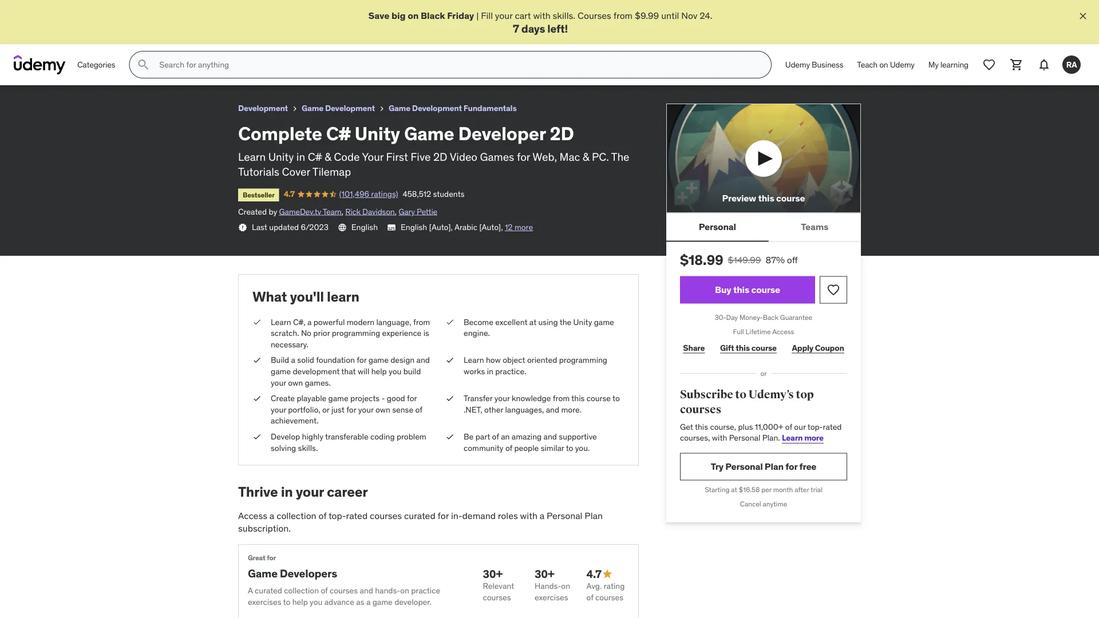 Task type: describe. For each thing, give the bounding box(es) containing it.
in inside learn how object oriented programming works in practice.
[[487, 367, 494, 377]]

closed captions image
[[387, 223, 396, 232]]

get
[[681, 422, 694, 432]]

your down the create
[[271, 405, 286, 415]]

xsmall image right development link
[[290, 104, 300, 114]]

unity up categories
[[68, 5, 91, 17]]

preview this course
[[723, 192, 806, 204]]

game development link
[[302, 102, 375, 116]]

share button
[[681, 337, 708, 360]]

language,
[[377, 317, 412, 327]]

2d for complete c# unity game developer 2d learn unity in c# & code your first five 2d video games for web, mac & pc. the tutorials cover tilemap
[[550, 122, 574, 145]]

personal button
[[667, 213, 769, 241]]

top
[[796, 388, 814, 402]]

collection inside the access a collection of top-rated courses curated for in-demand roles with a personal plan subscription.
[[277, 510, 317, 522]]

for inside 'complete c# unity game developer 2d learn unity in c# & code your first five 2d video games for web, mac & pc. the tutorials cover tilemap'
[[517, 150, 531, 163]]

0 horizontal spatial ,
[[342, 206, 344, 217]]

for up sense
[[407, 394, 417, 404]]

gift
[[721, 343, 735, 353]]

practice
[[411, 586, 441, 596]]

game developers link
[[248, 567, 337, 581]]

this for buy
[[734, 284, 750, 296]]

$18.99
[[681, 252, 724, 269]]

in inside 'complete c# unity game developer 2d learn unity in c# & code your first five 2d video games for web, mac & pc. the tutorials cover tilemap'
[[297, 150, 305, 163]]

your down projects
[[358, 405, 374, 415]]

complete for complete c# unity game developer 2d learn unity in c# & code your first five 2d video games for web, mac & pc. the tutorials cover tilemap
[[238, 122, 322, 145]]

learn for learn more
[[783, 433, 803, 444]]

great
[[248, 554, 266, 563]]

engine.
[[464, 328, 490, 339]]

plan.
[[763, 433, 781, 444]]

of inside great for game developers a curated collection of courses and hands-on practice exercises to help you advance as a game developer.
[[321, 586, 328, 596]]

you'll
[[290, 288, 324, 305]]

game inside great for game developers a curated collection of courses and hands-on practice exercises to help you advance as a game developer.
[[248, 567, 278, 581]]

per
[[762, 486, 772, 495]]

xsmall image for develop highly transferable coding problem solving skills.
[[253, 432, 262, 443]]

1 development from the left
[[238, 103, 288, 114]]

course for buy this course
[[752, 284, 781, 296]]

guarantee
[[781, 313, 813, 322]]

0 vertical spatial or
[[761, 369, 767, 378]]

english for english [auto], arabic [auto] , 12 more
[[401, 222, 427, 233]]

with inside the access a collection of top-rated courses curated for in-demand roles with a personal plan subscription.
[[520, 510, 538, 522]]

for inside 'link'
[[786, 461, 798, 473]]

no
[[301, 328, 312, 339]]

team
[[323, 206, 342, 217]]

from inside the save big on black friday | fill your cart with skills. courses from $9.99 until nov 24. 7 days left!
[[614, 9, 633, 21]]

skills. inside the save big on black friday | fill your cart with skills. courses from $9.99 until nov 24. 7 days left!
[[553, 9, 576, 21]]

small image
[[602, 569, 614, 580]]

of inside avg. rating of courses
[[587, 593, 594, 603]]

collection inside great for game developers a curated collection of courses and hands-on practice exercises to help you advance as a game developer.
[[284, 586, 319, 596]]

hands-
[[375, 586, 401, 596]]

foundation
[[316, 355, 355, 366]]

my learning link
[[922, 51, 976, 79]]

bestseller
[[243, 191, 275, 199]]

udemy image
[[14, 55, 66, 75]]

skills. inside develop highly transferable coding problem solving skills.
[[298, 443, 318, 453]]

courses inside great for game developers a curated collection of courses and hands-on practice exercises to help you advance as a game developer.
[[330, 586, 358, 596]]

1 horizontal spatial more
[[805, 433, 824, 444]]

solving
[[271, 443, 296, 453]]

developers
[[280, 567, 337, 581]]

personal inside get this course, plus 11,000+ of our top-rated courses, with personal plan.
[[730, 433, 761, 444]]

this for preview
[[759, 192, 775, 204]]

part
[[476, 432, 490, 442]]

2d for complete c# unity game developer 2d
[[167, 5, 179, 17]]

developer for complete c# unity game developer 2d learn unity in c# & code your first five 2d video games for web, mac & pc. the tutorials cover tilemap
[[459, 122, 546, 145]]

from inside the transfer your knowledge from this course to .net, other languages, and more.
[[553, 394, 570, 404]]

subscribe to udemy's top courses
[[681, 388, 814, 417]]

for inside build a solid foundation for game design and game development that will help you build your own games.
[[357, 355, 367, 366]]

our
[[795, 422, 806, 432]]

course language image
[[338, 223, 347, 232]]

programming inside learn how object oriented programming works in practice.
[[559, 355, 608, 366]]

on inside 30+ hands-on exercises
[[562, 582, 571, 592]]

at inside become excellent at using the unity game engine.
[[530, 317, 537, 327]]

11,000+
[[756, 422, 784, 432]]

english for english
[[352, 222, 378, 233]]

prior
[[314, 328, 330, 339]]

big
[[392, 9, 406, 21]]

and inside the transfer your knowledge from this course to .net, other languages, and more.
[[546, 405, 560, 415]]

1 horizontal spatial xsmall image
[[377, 104, 387, 114]]

of down an
[[506, 443, 513, 453]]

coupon
[[816, 343, 845, 353]]

game up will
[[369, 355, 389, 366]]

own inside build a solid foundation for game design and game development that will help you build your own games.
[[288, 378, 303, 388]]

starting at $16.58 per month after trial cancel anytime
[[705, 486, 823, 509]]

preview this course button
[[667, 104, 862, 213]]

save
[[369, 9, 390, 21]]

0 horizontal spatial wishlist image
[[827, 283, 841, 297]]

c# for complete c# unity game developer 2d learn unity in c# & code your first five 2d video games for web, mac & pc. the tutorials cover tilemap
[[326, 122, 351, 145]]

course inside the transfer your knowledge from this course to .net, other languages, and more.
[[587, 394, 611, 404]]

a
[[248, 586, 253, 596]]

courses inside the access a collection of top-rated courses curated for in-demand roles with a personal plan subscription.
[[370, 510, 402, 522]]

become
[[464, 317, 494, 327]]

or inside create playable game projects - good for your portfolio, or just for your own sense of achievement.
[[322, 405, 330, 415]]

learn more
[[783, 433, 824, 444]]

advance
[[325, 597, 355, 607]]

[auto], arabic
[[429, 222, 478, 233]]

hands-
[[535, 582, 562, 592]]

save big on black friday | fill your cart with skills. courses from $9.99 until nov 24. 7 days left!
[[369, 9, 713, 35]]

a inside great for game developers a curated collection of courses and hands-on practice exercises to help you advance as a game developer.
[[367, 597, 371, 607]]

rick
[[346, 206, 361, 217]]

portfolio,
[[288, 405, 321, 415]]

created
[[238, 206, 267, 217]]

transfer your knowledge from this course to .net, other languages, and more.
[[464, 394, 620, 415]]

unity up the cover
[[269, 150, 294, 163]]

tilemap
[[313, 165, 351, 179]]

xsmall image for transfer your knowledge from this course to .net, other languages, and more.
[[446, 393, 455, 405]]

plan inside 'link'
[[765, 461, 784, 473]]

458,512 students
[[403, 189, 465, 199]]

your inside build a solid foundation for game design and game development that will help you build your own games.
[[271, 378, 286, 388]]

and inside "be part of an amazing and supportive community of people similar to you."
[[544, 432, 557, 442]]

learn inside 'complete c# unity game developer 2d learn unity in c# & code your first five 2d video games for web, mac & pc. the tutorials cover tilemap'
[[238, 150, 266, 163]]

exercises inside 30+ hands-on exercises
[[535, 593, 569, 603]]

notifications image
[[1038, 58, 1052, 72]]

1 horizontal spatial c#
[[308, 150, 322, 163]]

rated inside get this course, plus 11,000+ of our top-rated courses, with personal plan.
[[823, 422, 842, 432]]

of inside get this course, plus 11,000+ of our top-rated courses, with personal plan.
[[786, 422, 793, 432]]

game down "build"
[[271, 367, 291, 377]]

udemy business link
[[779, 51, 851, 79]]

for right just
[[347, 405, 357, 415]]

tab list containing personal
[[667, 213, 862, 242]]

7
[[513, 21, 519, 35]]

2 udemy from the left
[[891, 60, 915, 70]]

access a collection of top-rated courses curated for in-demand roles with a personal plan subscription.
[[238, 510, 603, 535]]

will
[[358, 367, 370, 377]]

top- inside the access a collection of top-rated courses curated for in-demand roles with a personal plan subscription.
[[329, 510, 346, 522]]

30+ hands-on exercises
[[535, 568, 571, 603]]

more.
[[562, 405, 582, 415]]

other
[[485, 405, 504, 415]]

a up subscription.
[[270, 510, 275, 522]]

good
[[387, 394, 405, 404]]

develop
[[271, 432, 300, 442]]

(101,496
[[339, 189, 369, 199]]

course for preview this course
[[777, 192, 806, 204]]

ra
[[1067, 59, 1078, 70]]

game up categories
[[93, 5, 119, 17]]

this for gift
[[736, 343, 750, 353]]

projects
[[351, 394, 380, 404]]

thrive
[[238, 484, 278, 501]]

programming inside learn c#, a powerful modern language, from scratch. no prior programming experience is necessary.
[[332, 328, 380, 339]]

on inside teach on udemy link
[[880, 60, 889, 70]]

sense
[[393, 405, 414, 415]]

try personal plan for free
[[711, 461, 817, 473]]

xsmall image for create playable game projects - good for your portfolio, or just for your own sense of achievement.
[[253, 393, 262, 405]]

development
[[293, 367, 340, 377]]

build
[[271, 355, 289, 366]]

$149.99
[[728, 254, 762, 266]]

necessary.
[[271, 339, 309, 350]]

english [auto], arabic [auto] , 12 more
[[401, 222, 533, 233]]

udemy business
[[786, 60, 844, 70]]

highly
[[302, 432, 324, 442]]

of inside the access a collection of top-rated courses curated for in-demand roles with a personal plan subscription.
[[319, 510, 327, 522]]

a inside build a solid foundation for game design and game development that will help you build your own games.
[[291, 355, 296, 366]]

and inside great for game developers a curated collection of courses and hands-on practice exercises to help you advance as a game developer.
[[360, 586, 373, 596]]

last updated 6/2023
[[252, 222, 329, 233]]

create
[[271, 394, 295, 404]]

ra link
[[1059, 51, 1086, 79]]

your inside the save big on black friday | fill your cart with skills. courses from $9.99 until nov 24. 7 days left!
[[495, 9, 513, 21]]

teams
[[802, 221, 829, 233]]

to inside "be part of an amazing and supportive community of people similar to you."
[[566, 443, 574, 453]]

with inside the save big on black friday | fill your cart with skills. courses from $9.99 until nov 24. 7 days left!
[[534, 9, 551, 21]]

0 horizontal spatial more
[[515, 222, 533, 233]]

transferable
[[325, 432, 369, 442]]

create playable game projects - good for your portfolio, or just for your own sense of achievement.
[[271, 394, 423, 426]]

1 & from the left
[[325, 150, 332, 163]]



Task type: locate. For each thing, give the bounding box(es) containing it.
0 horizontal spatial udemy
[[786, 60, 811, 70]]

learn for learn c#, a powerful modern language, from scratch. no prior programming experience is necessary.
[[271, 317, 291, 327]]

2 & from the left
[[583, 150, 590, 163]]

0 vertical spatial with
[[534, 9, 551, 21]]

0 vertical spatial from
[[614, 9, 633, 21]]

course down lifetime
[[752, 343, 777, 353]]

subscribe
[[681, 388, 734, 402]]

30+ relevant courses
[[483, 568, 515, 603]]

development inside game development link
[[325, 103, 375, 114]]

your up the create
[[271, 378, 286, 388]]

for inside great for game developers a curated collection of courses and hands-on practice exercises to help you advance as a game developer.
[[267, 554, 276, 563]]

1 horizontal spatial 2d
[[434, 150, 448, 163]]

community
[[464, 443, 504, 453]]

from inside learn c#, a powerful modern language, from scratch. no prior programming experience is necessary.
[[414, 317, 430, 327]]

4.7
[[284, 189, 295, 199], [587, 568, 602, 581]]

0 vertical spatial 4.7
[[284, 189, 295, 199]]

0 vertical spatial top-
[[808, 422, 824, 432]]

from up more.
[[553, 394, 570, 404]]

xsmall image left the create
[[253, 393, 262, 405]]

this up more.
[[572, 394, 585, 404]]

with right the roles
[[520, 510, 538, 522]]

exercises down a on the bottom of the page
[[248, 597, 282, 607]]

unity right the in the bottom of the page
[[574, 317, 593, 327]]

0 horizontal spatial c#
[[54, 5, 66, 17]]

0 horizontal spatial plan
[[585, 510, 603, 522]]

become excellent at using the unity game engine.
[[464, 317, 615, 339]]

complete for complete c# unity game developer 2d
[[9, 5, 52, 17]]

this for get
[[695, 422, 709, 432]]

more down "our"
[[805, 433, 824, 444]]

1 horizontal spatial wishlist image
[[983, 58, 997, 72]]

complete inside 'complete c# unity game developer 2d learn unity in c# & code your first five 2d video games for web, mac & pc. the tutorials cover tilemap'
[[238, 122, 322, 145]]

in down how
[[487, 367, 494, 377]]

87%
[[766, 254, 785, 266]]

1 horizontal spatial help
[[372, 367, 387, 377]]

you inside great for game developers a curated collection of courses and hands-on practice exercises to help you advance as a game developer.
[[310, 597, 323, 607]]

game development
[[302, 103, 375, 114]]

1 english from the left
[[352, 222, 378, 233]]

4.7 up avg.
[[587, 568, 602, 581]]

game inside create playable game projects - good for your portfolio, or just for your own sense of achievement.
[[329, 394, 349, 404]]

design
[[391, 355, 415, 366]]

1 horizontal spatial in
[[297, 150, 305, 163]]

or up udemy's
[[761, 369, 767, 378]]

learn down "our"
[[783, 433, 803, 444]]

access up subscription.
[[238, 510, 268, 522]]

development for game development
[[325, 103, 375, 114]]

rated inside the access a collection of top-rated courses curated for in-demand roles with a personal plan subscription.
[[346, 510, 368, 522]]

0 vertical spatial c#
[[54, 5, 66, 17]]

1 horizontal spatial developer
[[459, 122, 546, 145]]

2 horizontal spatial ,
[[501, 222, 503, 233]]

-
[[382, 394, 385, 404]]

developer up submit search icon
[[121, 5, 165, 17]]

you left the advance
[[310, 597, 323, 607]]

1 horizontal spatial or
[[761, 369, 767, 378]]

3 development from the left
[[412, 103, 462, 114]]

get this course, plus 11,000+ of our top-rated courses, with personal plan.
[[681, 422, 842, 444]]

0 vertical spatial collection
[[277, 510, 317, 522]]

0 horizontal spatial curated
[[255, 586, 282, 596]]

apply
[[793, 343, 814, 353]]

1 horizontal spatial from
[[553, 394, 570, 404]]

1 vertical spatial in
[[487, 367, 494, 377]]

unity inside become excellent at using the unity game engine.
[[574, 317, 593, 327]]

english down "gary pettie" link
[[401, 222, 427, 233]]

a right "c#,"
[[308, 317, 312, 327]]

developer for complete c# unity game developer 2d
[[121, 5, 165, 17]]

0 horizontal spatial access
[[238, 510, 268, 522]]

1 horizontal spatial udemy
[[891, 60, 915, 70]]

xsmall image
[[377, 104, 387, 114], [446, 317, 455, 328], [253, 355, 262, 366]]

help right will
[[372, 367, 387, 377]]

for up will
[[357, 355, 367, 366]]

1 horizontal spatial at
[[732, 486, 738, 495]]

0 horizontal spatial developer
[[121, 5, 165, 17]]

at inside starting at $16.58 per month after trial cancel anytime
[[732, 486, 738, 495]]

0 horizontal spatial own
[[288, 378, 303, 388]]

and inside build a solid foundation for game design and game development that will help you build your own games.
[[417, 355, 430, 366]]

development
[[238, 103, 288, 114], [325, 103, 375, 114], [412, 103, 462, 114]]

this inside the transfer your knowledge from this course to .net, other languages, and more.
[[572, 394, 585, 404]]

1 vertical spatial xsmall image
[[446, 317, 455, 328]]

practice.
[[496, 367, 527, 377]]

web,
[[533, 150, 557, 163]]

0 horizontal spatial xsmall image
[[253, 355, 262, 366]]

a inside learn c#, a powerful modern language, from scratch. no prior programming experience is necessary.
[[308, 317, 312, 327]]

course up supportive
[[587, 394, 611, 404]]

submit search image
[[137, 58, 150, 72]]

0 vertical spatial plan
[[765, 461, 784, 473]]

1 vertical spatial curated
[[255, 586, 282, 596]]

24.
[[700, 9, 713, 21]]

learn inside learn how object oriented programming works in practice.
[[464, 355, 484, 366]]

last
[[252, 222, 267, 233]]

for left in-
[[438, 510, 449, 522]]

xsmall image left be
[[446, 432, 455, 443]]

complete up udemy image
[[9, 5, 52, 17]]

1 udemy from the left
[[786, 60, 811, 70]]

gamedev.tv team link
[[279, 206, 342, 217]]

1 vertical spatial 4.7
[[587, 568, 602, 581]]

knowledge
[[512, 394, 551, 404]]

1 horizontal spatial top-
[[808, 422, 824, 432]]

1 vertical spatial or
[[322, 405, 330, 415]]

c# for complete c# unity game developer 2d
[[54, 5, 66, 17]]

0 vertical spatial programming
[[332, 328, 380, 339]]

on inside the save big on black friday | fill your cart with skills. courses from $9.99 until nov 24. 7 days left!
[[408, 9, 419, 21]]

to inside subscribe to udemy's top courses
[[736, 388, 747, 402]]

2 horizontal spatial from
[[614, 9, 633, 21]]

plan
[[765, 461, 784, 473], [585, 510, 603, 522]]

on left avg.
[[562, 582, 571, 592]]

2 development from the left
[[325, 103, 375, 114]]

career
[[327, 484, 368, 501]]

this right gift
[[736, 343, 750, 353]]

xsmall image for become excellent at using the unity game engine.
[[446, 317, 455, 328]]

access inside the access a collection of top-rated courses curated for in-demand roles with a personal plan subscription.
[[238, 510, 268, 522]]

preview
[[723, 192, 757, 204]]

1 vertical spatial access
[[238, 510, 268, 522]]

thrive in your career element
[[238, 484, 639, 619]]

1 vertical spatial help
[[293, 597, 308, 607]]

udemy inside 'link'
[[786, 60, 811, 70]]

close image
[[1078, 10, 1090, 22]]

1 horizontal spatial exercises
[[535, 593, 569, 603]]

1 vertical spatial with
[[713, 433, 728, 444]]

own inside create playable game projects - good for your portfolio, or just for your own sense of achievement.
[[376, 405, 391, 415]]

gary pettie link
[[399, 206, 438, 217]]

0 vertical spatial help
[[372, 367, 387, 377]]

oriented
[[528, 355, 558, 366]]

2 vertical spatial from
[[553, 394, 570, 404]]

developer inside 'complete c# unity game developer 2d learn unity in c# & code your first five 2d video games for web, mac & pc. the tutorials cover tilemap'
[[459, 122, 546, 145]]

learn inside learn c#, a powerful modern language, from scratch. no prior programming experience is necessary.
[[271, 317, 291, 327]]

30-
[[715, 313, 727, 322]]

0 vertical spatial own
[[288, 378, 303, 388]]

is
[[424, 328, 430, 339]]

complete c# unity game developer 2d learn unity in c# & code your first five 2d video games for web, mac & pc. the tutorials cover tilemap
[[238, 122, 630, 179]]

0 horizontal spatial rated
[[346, 510, 368, 522]]

&
[[325, 150, 332, 163], [583, 150, 590, 163]]

curated inside great for game developers a curated collection of courses and hands-on practice exercises to help you advance as a game developer.
[[255, 586, 282, 596]]

0 horizontal spatial in
[[281, 484, 293, 501]]

1 horizontal spatial development
[[325, 103, 375, 114]]

1 vertical spatial programming
[[559, 355, 608, 366]]

2 30+ from the left
[[535, 568, 555, 581]]

for right great
[[267, 554, 276, 563]]

this inside button
[[734, 284, 750, 296]]

game inside become excellent at using the unity game engine.
[[594, 317, 615, 327]]

1 vertical spatial top-
[[329, 510, 346, 522]]

2 horizontal spatial in
[[487, 367, 494, 377]]

buy
[[715, 284, 732, 296]]

learn up scratch.
[[271, 317, 291, 327]]

of left "our"
[[786, 422, 793, 432]]

personal
[[699, 221, 737, 233], [730, 433, 761, 444], [726, 461, 763, 473], [547, 510, 583, 522]]

0 vertical spatial you
[[389, 367, 402, 377]]

xsmall image
[[290, 104, 300, 114], [238, 223, 247, 232], [253, 317, 262, 328], [446, 355, 455, 366], [253, 393, 262, 405], [446, 393, 455, 405], [253, 432, 262, 443], [446, 432, 455, 443]]

cover
[[282, 165, 310, 179]]

0 horizontal spatial english
[[352, 222, 378, 233]]

1 horizontal spatial curated
[[404, 510, 436, 522]]

1 vertical spatial complete
[[238, 122, 322, 145]]

in right thrive
[[281, 484, 293, 501]]

learn c#, a powerful modern language, from scratch. no prior programming experience is necessary.
[[271, 317, 430, 350]]

by
[[269, 206, 277, 217]]

top- inside get this course, plus 11,000+ of our top-rated courses, with personal plan.
[[808, 422, 824, 432]]

great for game developers a curated collection of courses and hands-on practice exercises to help you advance as a game developer.
[[248, 554, 441, 607]]

0 vertical spatial more
[[515, 222, 533, 233]]

you.
[[576, 443, 590, 453]]

game up just
[[329, 394, 349, 404]]

games
[[480, 150, 515, 163]]

collection
[[277, 510, 317, 522], [284, 586, 319, 596]]

30+ for 30+ relevant courses
[[483, 568, 503, 581]]

of right sense
[[416, 405, 423, 415]]

xsmall image for learn c#, a powerful modern language, from scratch. no prior programming experience is necessary.
[[253, 317, 262, 328]]

1 vertical spatial c#
[[326, 122, 351, 145]]

this inside button
[[759, 192, 775, 204]]

apply coupon button
[[790, 337, 848, 360]]

cart
[[515, 9, 531, 21]]

own up the create
[[288, 378, 303, 388]]

exercises inside great for game developers a curated collection of courses and hands-on practice exercises to help you advance as a game developer.
[[248, 597, 282, 607]]

unity up your
[[355, 122, 400, 145]]

course up back
[[752, 284, 781, 296]]

on inside great for game developers a curated collection of courses and hands-on practice exercises to help you advance as a game developer.
[[401, 586, 410, 596]]

cancel
[[741, 500, 762, 509]]

avg.
[[587, 582, 602, 592]]

personal down preview
[[699, 221, 737, 233]]

458,512
[[403, 189, 431, 199]]

your right the fill
[[495, 9, 513, 21]]

course for gift this course
[[752, 343, 777, 353]]

1 horizontal spatial complete
[[238, 122, 322, 145]]

2 vertical spatial xsmall image
[[253, 355, 262, 366]]

demand
[[463, 510, 496, 522]]

experience
[[382, 328, 422, 339]]

0 horizontal spatial complete
[[9, 5, 52, 17]]

udemy left my
[[891, 60, 915, 70]]

languages,
[[506, 405, 544, 415]]

2 english from the left
[[401, 222, 427, 233]]

xsmall image left "build"
[[253, 355, 262, 366]]

1 horizontal spatial you
[[389, 367, 402, 377]]

30+ inside 30+ relevant courses
[[483, 568, 503, 581]]

of down thrive in your career
[[319, 510, 327, 522]]

, left 12 on the left of the page
[[501, 222, 503, 233]]

course inside preview this course button
[[777, 192, 806, 204]]

plan inside the access a collection of top-rated courses curated for in-demand roles with a personal plan subscription.
[[585, 510, 603, 522]]

1 vertical spatial skills.
[[298, 443, 318, 453]]

xsmall image for build a solid foundation for game design and game development that will help you build your own games.
[[253, 355, 262, 366]]

30+ up relevant
[[483, 568, 503, 581]]

Search for anything text field
[[157, 55, 758, 75]]

categories button
[[70, 51, 122, 79]]

course inside buy this course button
[[752, 284, 781, 296]]

, left rick on the top
[[342, 206, 344, 217]]

help inside great for game developers a curated collection of courses and hands-on practice exercises to help you advance as a game developer.
[[293, 597, 308, 607]]

until
[[662, 9, 680, 21]]

this inside get this course, plus 11,000+ of our top-rated courses, with personal plan.
[[695, 422, 709, 432]]

30+ inside 30+ hands-on exercises
[[535, 568, 555, 581]]

for left "web,"
[[517, 150, 531, 163]]

4.7 inside thrive in your career element
[[587, 568, 602, 581]]

1 vertical spatial own
[[376, 405, 391, 415]]

with down course,
[[713, 433, 728, 444]]

buy this course button
[[681, 276, 816, 304]]

courses inside avg. rating of courses
[[596, 593, 624, 603]]

0 horizontal spatial 4.7
[[284, 189, 295, 199]]

game down hands- on the left bottom
[[373, 597, 393, 607]]

1 horizontal spatial skills.
[[553, 9, 576, 21]]

anytime
[[763, 500, 788, 509]]

this up courses,
[[695, 422, 709, 432]]

1 30+ from the left
[[483, 568, 503, 581]]

course inside gift this course link
[[752, 343, 777, 353]]

in up the cover
[[297, 150, 305, 163]]

1 horizontal spatial ,
[[395, 206, 397, 217]]

help down game developers link
[[293, 597, 308, 607]]

1 horizontal spatial 4.7
[[587, 568, 602, 581]]

0 horizontal spatial from
[[414, 317, 430, 327]]

month
[[774, 486, 794, 495]]

from left $9.99
[[614, 9, 633, 21]]

0 horizontal spatial you
[[310, 597, 323, 607]]

4.7 up gamedev.tv
[[284, 189, 295, 199]]

0 vertical spatial at
[[530, 317, 537, 327]]

1 horizontal spatial rated
[[823, 422, 842, 432]]

0 horizontal spatial programming
[[332, 328, 380, 339]]

xsmall image for be part of an amazing and supportive community of people similar to you.
[[446, 432, 455, 443]]

from up is
[[414, 317, 430, 327]]

a right the roles
[[540, 510, 545, 522]]

with up days
[[534, 9, 551, 21]]

top- right "our"
[[808, 422, 824, 432]]

30+ for 30+ hands-on exercises
[[535, 568, 555, 581]]

game right the in the bottom of the page
[[594, 317, 615, 327]]

a right as at the bottom left of the page
[[367, 597, 371, 607]]

this right preview
[[759, 192, 775, 204]]

xsmall image for last updated 6/2023
[[238, 223, 247, 232]]

learn for learn how object oriented programming works in practice.
[[464, 355, 484, 366]]

curated right a on the bottom of the page
[[255, 586, 282, 596]]

personal down the plus on the bottom of the page
[[730, 433, 761, 444]]

courses
[[681, 403, 722, 417], [370, 510, 402, 522], [330, 586, 358, 596], [483, 593, 511, 603], [596, 593, 624, 603]]

personal inside personal button
[[699, 221, 737, 233]]

your
[[362, 150, 384, 163]]

personal inside try personal plan for free 'link'
[[726, 461, 763, 473]]

learn
[[327, 288, 360, 305]]

1 vertical spatial more
[[805, 433, 824, 444]]

black
[[421, 9, 445, 21]]

2 horizontal spatial c#
[[326, 122, 351, 145]]

an
[[501, 432, 510, 442]]

courses inside 30+ relevant courses
[[483, 593, 511, 603]]

business
[[812, 60, 844, 70]]

course up 'teams'
[[777, 192, 806, 204]]

days
[[522, 21, 545, 35]]

1 horizontal spatial english
[[401, 222, 427, 233]]

access inside 30-day money-back guarantee full lifetime access
[[773, 328, 795, 336]]

a
[[308, 317, 312, 327], [291, 355, 296, 366], [270, 510, 275, 522], [540, 510, 545, 522], [367, 597, 371, 607]]

& up the tilemap on the left top of page
[[325, 150, 332, 163]]

personal up $16.58
[[726, 461, 763, 473]]

full
[[734, 328, 745, 336]]

curated inside the access a collection of top-rated courses curated for in-demand roles with a personal plan subscription.
[[404, 510, 436, 522]]

of down avg.
[[587, 593, 594, 603]]

own down '-'
[[376, 405, 391, 415]]

top-
[[808, 422, 824, 432], [329, 510, 346, 522]]

6/2023
[[301, 222, 329, 233]]

be
[[464, 432, 474, 442]]

personal right the roles
[[547, 510, 583, 522]]

try personal plan for free link
[[681, 453, 848, 481]]

udemy left business
[[786, 60, 811, 70]]

of inside create playable game projects - good for your portfolio, or just for your own sense of achievement.
[[416, 405, 423, 415]]

help inside build a solid foundation for game design and game development that will help you build your own games.
[[372, 367, 387, 377]]

and up similar at the bottom of page
[[544, 432, 557, 442]]

wishlist image
[[983, 58, 997, 72], [827, 283, 841, 297]]

0 horizontal spatial skills.
[[298, 443, 318, 453]]

developer up games on the top left of the page
[[459, 122, 546, 145]]

learn up works
[[464, 355, 484, 366]]

0 horizontal spatial &
[[325, 150, 332, 163]]

plus
[[739, 422, 754, 432]]

you down "design"
[[389, 367, 402, 377]]

friday
[[447, 9, 474, 21]]

scratch.
[[271, 328, 299, 339]]

your left career
[[296, 484, 324, 501]]

thrive in your career
[[238, 484, 368, 501]]

fill
[[481, 9, 493, 21]]

on up developer.
[[401, 586, 410, 596]]

programming right oriented
[[559, 355, 608, 366]]

1 horizontal spatial &
[[583, 150, 590, 163]]

0 vertical spatial wishlist image
[[983, 58, 997, 72]]

to inside the transfer your knowledge from this course to .net, other languages, and more.
[[613, 394, 620, 404]]

game inside 'complete c# unity game developer 2d learn unity in c# & code your first five 2d video games for web, mac & pc. the tutorials cover tilemap'
[[404, 122, 455, 145]]

xsmall image right game development link
[[377, 104, 387, 114]]

developer.
[[395, 597, 432, 607]]

$9.99
[[635, 9, 660, 21]]

0 vertical spatial curated
[[404, 510, 436, 522]]

2 vertical spatial with
[[520, 510, 538, 522]]

teams button
[[769, 213, 862, 241]]

at left $16.58
[[732, 486, 738, 495]]

1 vertical spatial at
[[732, 486, 738, 495]]

& left pc.
[[583, 150, 590, 163]]

teach
[[858, 60, 878, 70]]

1 vertical spatial collection
[[284, 586, 319, 596]]

1 vertical spatial you
[[310, 597, 323, 607]]

0 vertical spatial developer
[[121, 5, 165, 17]]

off
[[788, 254, 798, 266]]

xsmall image left last
[[238, 223, 247, 232]]

0 vertical spatial xsmall image
[[377, 104, 387, 114]]

that
[[342, 367, 356, 377]]

more right 12 on the left of the page
[[515, 222, 533, 233]]

learn how object oriented programming works in practice.
[[464, 355, 608, 377]]

development for game development fundamentals
[[412, 103, 462, 114]]

shopping cart with 0 items image
[[1011, 58, 1024, 72]]

your inside the transfer your knowledge from this course to .net, other languages, and more.
[[495, 394, 510, 404]]

0 vertical spatial access
[[773, 328, 795, 336]]

1 horizontal spatial access
[[773, 328, 795, 336]]

to inside great for game developers a curated collection of courses and hands-on practice exercises to help you advance as a game developer.
[[283, 597, 291, 607]]

0 horizontal spatial exercises
[[248, 597, 282, 607]]

xsmall image left transfer on the bottom left of page
[[446, 393, 455, 405]]

english
[[352, 222, 378, 233], [401, 222, 427, 233]]

to
[[736, 388, 747, 402], [613, 394, 620, 404], [566, 443, 574, 453], [283, 597, 291, 607]]

with inside get this course, plus 11,000+ of our top-rated courses, with personal plan.
[[713, 433, 728, 444]]

of left an
[[492, 432, 499, 442]]

0 horizontal spatial 2d
[[167, 5, 179, 17]]

you inside build a solid foundation for game design and game development that will help you build your own games.
[[389, 367, 402, 377]]

rated up the learn more link
[[823, 422, 842, 432]]

1 horizontal spatial programming
[[559, 355, 608, 366]]

development inside game development fundamentals link
[[412, 103, 462, 114]]

2 vertical spatial in
[[281, 484, 293, 501]]

.net,
[[464, 405, 483, 415]]

game up 'first'
[[389, 103, 411, 114]]

using
[[539, 317, 558, 327]]

programming down modern
[[332, 328, 380, 339]]

curated left in-
[[404, 510, 436, 522]]

2 vertical spatial 2d
[[434, 150, 448, 163]]

course,
[[711, 422, 737, 432]]

1 vertical spatial from
[[414, 317, 430, 327]]

0 vertical spatial in
[[297, 150, 305, 163]]

personal inside the access a collection of top-rated courses curated for in-demand roles with a personal plan subscription.
[[547, 510, 583, 522]]

, left gary
[[395, 206, 397, 217]]

30+ up hands-
[[535, 568, 555, 581]]

xsmall image left how
[[446, 355, 455, 366]]

tab list
[[667, 213, 862, 242]]

for inside the access a collection of top-rated courses curated for in-demand roles with a personal plan subscription.
[[438, 510, 449, 522]]

1 vertical spatial wishlist image
[[827, 283, 841, 297]]

a left solid
[[291, 355, 296, 366]]

complete
[[9, 5, 52, 17], [238, 122, 322, 145]]

xsmall image for learn how object oriented programming works in practice.
[[446, 355, 455, 366]]

gamedev.tv
[[279, 206, 321, 217]]

1 vertical spatial 2d
[[550, 122, 574, 145]]

0 horizontal spatial or
[[322, 405, 330, 415]]

xsmall image left develop
[[253, 432, 262, 443]]

updated
[[269, 222, 299, 233]]

game right development link
[[302, 103, 324, 114]]

courses inside subscribe to udemy's top courses
[[681, 403, 722, 417]]

1 horizontal spatial own
[[376, 405, 391, 415]]

game inside great for game developers a curated collection of courses and hands-on practice exercises to help you advance as a game developer.
[[373, 597, 393, 607]]

avg. rating of courses
[[587, 582, 625, 603]]



Task type: vqa. For each thing, say whether or not it's contained in the screenshot.
business analytics & intelligence button
no



